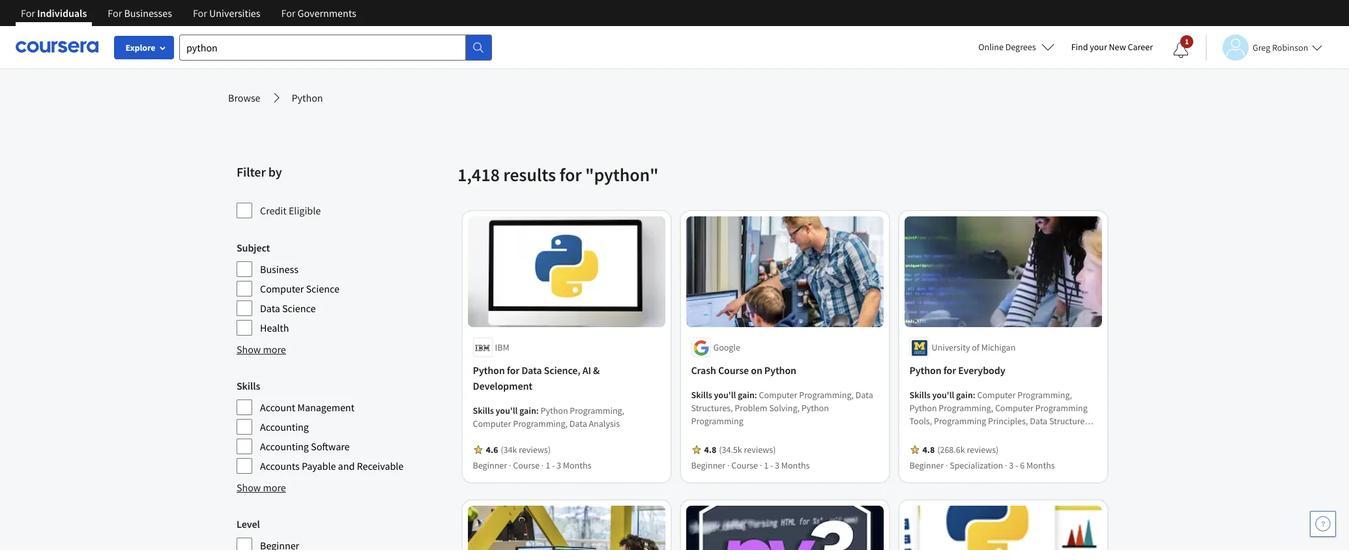 Task type: locate. For each thing, give the bounding box(es) containing it.
python inside 'computer programming, data structures, problem solving, python programming'
[[802, 402, 829, 414]]

programming, up solving,
[[800, 389, 854, 401]]

· down (268.6k
[[946, 460, 948, 472]]

1 vertical spatial accounting
[[260, 440, 309, 453]]

1 for from the left
[[21, 7, 35, 20]]

4.8 left (268.6k
[[923, 444, 935, 456]]

1 beginner · course · 1 - 3 months from the left
[[473, 460, 592, 472]]

you'll down python for everybody
[[933, 389, 955, 401]]

0 horizontal spatial 4.8
[[705, 444, 717, 456]]

science,
[[544, 364, 581, 377]]

reviews) up the "beginner · specialization · 3 - 6 months"
[[967, 444, 999, 456]]

0 vertical spatial more
[[263, 343, 286, 356]]

show down health
[[237, 343, 261, 356]]

computer up the 4.6 on the left bottom of the page
[[473, 418, 512, 430]]

"python"
[[585, 163, 659, 186]]

-
[[552, 460, 555, 472], [771, 460, 774, 472], [1016, 460, 1019, 472]]

1
[[1185, 37, 1189, 46], [546, 460, 551, 472], [764, 460, 769, 472]]

1 inside button
[[1185, 37, 1189, 46]]

1 right career
[[1185, 37, 1189, 46]]

skills
[[237, 379, 260, 392], [692, 389, 713, 401], [910, 389, 931, 401], [473, 405, 494, 417]]

- down '4.8 (34.5k reviews)'
[[771, 460, 774, 472]]

reviews) right (34.5k at right bottom
[[744, 444, 776, 456]]

skills you'll gain : down python for everybody
[[910, 389, 978, 401]]

2 - from the left
[[771, 460, 774, 472]]

1 horizontal spatial beginner
[[692, 460, 726, 472]]

1 vertical spatial computer
[[759, 389, 798, 401]]

accounting software
[[260, 440, 350, 453]]

find
[[1071, 41, 1088, 53]]

4.8 (268.6k reviews)
[[923, 444, 999, 456]]

development
[[473, 380, 533, 393]]

2 horizontal spatial computer
[[759, 389, 798, 401]]

:
[[755, 389, 758, 401], [973, 389, 976, 401], [537, 405, 539, 417]]

0 horizontal spatial for
[[507, 364, 520, 377]]

beginner down (34.5k at right bottom
[[692, 460, 726, 472]]

3 for from the left
[[193, 7, 207, 20]]

3 left 6
[[1010, 460, 1014, 472]]

4.8
[[705, 444, 717, 456], [923, 444, 935, 456]]

accounting
[[260, 420, 309, 433], [260, 440, 309, 453]]

computer inside 'computer programming, data structures, problem solving, python programming'
[[759, 389, 798, 401]]

What do you want to learn? text field
[[179, 34, 466, 60]]

solving,
[[770, 402, 800, 414]]

gain
[[738, 389, 755, 401], [957, 389, 973, 401], [520, 405, 537, 417]]

2 · from the left
[[542, 460, 544, 472]]

1 4.8 from the left
[[705, 444, 717, 456]]

: up problem
[[755, 389, 758, 401]]

python right on
[[765, 364, 797, 377]]

eligible
[[289, 204, 321, 217]]

1 horizontal spatial 1
[[764, 460, 769, 472]]

1 horizontal spatial skills you'll gain :
[[692, 389, 759, 401]]

3 for python for data science, ai & development
[[557, 460, 562, 472]]

science down computer science
[[282, 302, 316, 315]]

data inside subject group
[[260, 302, 280, 315]]

for left businesses
[[108, 7, 122, 20]]

2 horizontal spatial beginner
[[910, 460, 944, 472]]

accounting up accounts
[[260, 440, 309, 453]]

4.8 left (34.5k at right bottom
[[705, 444, 717, 456]]

more
[[263, 343, 286, 356], [263, 481, 286, 494]]

· down '4.8 (34.5k reviews)'
[[760, 460, 763, 472]]

data inside python programming, computer programming, data analysis
[[570, 418, 587, 430]]

for inside python for data science, ai & development
[[507, 364, 520, 377]]

robinson
[[1272, 41, 1308, 53]]

2 4.8 from the left
[[923, 444, 935, 456]]

course down '4.8 (34.5k reviews)'
[[732, 460, 758, 472]]

greg robinson button
[[1206, 34, 1323, 60]]

2 months from the left
[[782, 460, 810, 472]]

course for crash course on python
[[732, 460, 758, 472]]

michigan
[[982, 342, 1016, 354]]

1 beginner from the left
[[473, 460, 508, 472]]

python inside python for data science, ai & development
[[473, 364, 505, 377]]

credit
[[260, 204, 287, 217]]

2 more from the top
[[263, 481, 286, 494]]

1 for python for data science, ai & development
[[546, 460, 551, 472]]

show more down accounts
[[237, 481, 286, 494]]

beginner for science,
[[473, 460, 508, 472]]

crash
[[692, 364, 717, 377]]

0 horizontal spatial 3
[[557, 460, 562, 472]]

0 horizontal spatial months
[[563, 460, 592, 472]]

beginner down the 4.6 on the left bottom of the page
[[473, 460, 508, 472]]

(34.5k
[[719, 444, 743, 456]]

0 horizontal spatial beginner · course · 1 - 3 months
[[473, 460, 592, 472]]

·
[[509, 460, 512, 472], [542, 460, 544, 472], [728, 460, 730, 472], [760, 460, 763, 472], [946, 460, 948, 472], [1005, 460, 1008, 472]]

explore
[[125, 42, 155, 53]]

show more button down accounts
[[237, 480, 286, 495]]

1 horizontal spatial beginner · course · 1 - 3 months
[[692, 460, 810, 472]]

computer down business
[[260, 282, 304, 295]]

beginner · course · 1 - 3 months down the 4.6 (34k reviews) on the left of the page
[[473, 460, 592, 472]]

1 vertical spatial show more button
[[237, 480, 286, 495]]

months for python
[[782, 460, 810, 472]]

businesses
[[124, 7, 172, 20]]

1 vertical spatial science
[[282, 302, 316, 315]]

2 horizontal spatial 1
[[1185, 37, 1189, 46]]

you'll
[[714, 389, 736, 401], [933, 389, 955, 401], [496, 405, 518, 417]]

skills you'll gain : down "development"
[[473, 405, 541, 417]]

1 vertical spatial show more
[[237, 481, 286, 494]]

google
[[714, 342, 741, 354]]

for left governments
[[281, 7, 296, 20]]

level
[[237, 518, 260, 531]]

0 vertical spatial accounting
[[260, 420, 309, 433]]

1 horizontal spatial -
[[771, 460, 774, 472]]

skills you'll gain : for crash course on python
[[692, 389, 759, 401]]

problem
[[735, 402, 768, 414]]

months right 6
[[1027, 460, 1055, 472]]

2 reviews) from the left
[[744, 444, 776, 456]]

- down python programming, computer programming, data analysis at bottom
[[552, 460, 555, 472]]

1 down '4.8 (34.5k reviews)'
[[764, 460, 769, 472]]

skills you'll gain : up structures,
[[692, 389, 759, 401]]

0 horizontal spatial skills you'll gain :
[[473, 405, 541, 417]]

python for data science, ai & development
[[473, 364, 600, 393]]

data science
[[260, 302, 316, 315]]

1 button
[[1163, 35, 1199, 66]]

1 horizontal spatial months
[[782, 460, 810, 472]]

0 horizontal spatial computer
[[260, 282, 304, 295]]

more down accounts
[[263, 481, 286, 494]]

months down analysis
[[563, 460, 592, 472]]

1 vertical spatial show
[[237, 481, 261, 494]]

1 horizontal spatial computer
[[473, 418, 512, 430]]

programming, inside 'computer programming, data structures, problem solving, python programming'
[[800, 389, 854, 401]]

reviews) right (34k
[[519, 444, 551, 456]]

gain down python for data science, ai & development
[[520, 405, 537, 417]]

data inside python for data science, ai & development
[[522, 364, 542, 377]]

0 vertical spatial show
[[237, 343, 261, 356]]

show up level
[[237, 481, 261, 494]]

skills up account
[[237, 379, 260, 392]]

for for universities
[[193, 7, 207, 20]]

career
[[1128, 41, 1153, 53]]

1 vertical spatial more
[[263, 481, 286, 494]]

1 horizontal spatial reviews)
[[744, 444, 776, 456]]

1 vertical spatial programming,
[[570, 405, 625, 417]]

beginner down (268.6k
[[910, 460, 944, 472]]

python programming, computer programming, data analysis
[[473, 405, 625, 430]]

programming, up analysis
[[570, 405, 625, 417]]

2 for from the left
[[108, 7, 122, 20]]

show
[[237, 343, 261, 356], [237, 481, 261, 494]]

for left universities
[[193, 7, 207, 20]]

for individuals
[[21, 7, 87, 20]]

skills down python for everybody
[[910, 389, 931, 401]]

python down what do you want to learn? 'text box'
[[292, 91, 323, 104]]

3
[[557, 460, 562, 472], [775, 460, 780, 472], [1010, 460, 1014, 472]]

python for python for data science, ai & development
[[473, 364, 505, 377]]

show more button for accounts payable and receivable
[[237, 480, 286, 495]]

2 vertical spatial computer
[[473, 418, 512, 430]]

for down the university
[[944, 364, 957, 377]]

programming, for crash course on python
[[800, 389, 854, 401]]

for
[[560, 163, 582, 186], [507, 364, 520, 377], [944, 364, 957, 377]]

0 horizontal spatial 1
[[546, 460, 551, 472]]

structures,
[[692, 402, 733, 414]]

data
[[260, 302, 280, 315], [522, 364, 542, 377], [856, 389, 874, 401], [570, 418, 587, 430]]

account
[[260, 401, 295, 414]]

· down (34k
[[509, 460, 512, 472]]

show more for health
[[237, 343, 286, 356]]

python right solving,
[[802, 402, 829, 414]]

python
[[292, 91, 323, 104], [473, 364, 505, 377], [765, 364, 797, 377], [910, 364, 942, 377], [802, 402, 829, 414], [541, 405, 568, 417]]

for left individuals
[[21, 7, 35, 20]]

2 vertical spatial programming,
[[513, 418, 568, 430]]

2 horizontal spatial 3
[[1010, 460, 1014, 472]]

online
[[979, 41, 1004, 53]]

crash course on python
[[692, 364, 797, 377]]

0 horizontal spatial -
[[552, 460, 555, 472]]

1 show more from the top
[[237, 343, 286, 356]]

course left on
[[719, 364, 749, 377]]

None search field
[[179, 34, 492, 60]]

computer for programming,
[[759, 389, 798, 401]]

gain down python for everybody
[[957, 389, 973, 401]]

0 vertical spatial show more button
[[237, 342, 286, 357]]

skills inside group
[[237, 379, 260, 392]]

2 horizontal spatial for
[[944, 364, 957, 377]]

1 horizontal spatial you'll
[[714, 389, 736, 401]]

2 3 from the left
[[775, 460, 780, 472]]

2 beginner · course · 1 - 3 months from the left
[[692, 460, 810, 472]]

show more button
[[237, 342, 286, 357], [237, 480, 286, 495]]

science for computer science
[[306, 282, 340, 295]]

ai
[[583, 364, 592, 377]]

accounting down account
[[260, 420, 309, 433]]

6
[[1021, 460, 1025, 472]]

for for python for data science, ai & development
[[507, 364, 520, 377]]

show more button down health
[[237, 342, 286, 357]]

· down (34.5k at right bottom
[[728, 460, 730, 472]]

computer up solving,
[[759, 389, 798, 401]]

3 beginner from the left
[[910, 460, 944, 472]]

gain up problem
[[738, 389, 755, 401]]

python up "development"
[[473, 364, 505, 377]]

python down "python for data science, ai & development" link
[[541, 405, 568, 417]]

2 show more button from the top
[[237, 480, 286, 495]]

course down the 4.6 (34k reviews) on the left of the page
[[513, 460, 540, 472]]

- for python
[[771, 460, 774, 472]]

science up data science
[[306, 282, 340, 295]]

4 for from the left
[[281, 7, 296, 20]]

months
[[563, 460, 592, 472], [782, 460, 810, 472], [1027, 460, 1055, 472]]

0 vertical spatial science
[[306, 282, 340, 295]]

2 horizontal spatial -
[[1016, 460, 1019, 472]]

1 horizontal spatial 4.8
[[923, 444, 935, 456]]

1 horizontal spatial programming,
[[570, 405, 625, 417]]

programming, up the 4.6 (34k reviews) on the left of the page
[[513, 418, 568, 430]]

: down everybody
[[973, 389, 976, 401]]

1 accounting from the top
[[260, 420, 309, 433]]

1 · from the left
[[509, 460, 512, 472]]

beginner · course · 1 - 3 months down '4.8 (34.5k reviews)'
[[692, 460, 810, 472]]

0 horizontal spatial :
[[537, 405, 539, 417]]

computer inside python programming, computer programming, data analysis
[[473, 418, 512, 430]]

2 horizontal spatial you'll
[[933, 389, 955, 401]]

1 months from the left
[[563, 460, 592, 472]]

more down health
[[263, 343, 286, 356]]

months down solving,
[[782, 460, 810, 472]]

beginner for python
[[692, 460, 726, 472]]

6 · from the left
[[1005, 460, 1008, 472]]

0 horizontal spatial you'll
[[496, 405, 518, 417]]

accounts
[[260, 460, 300, 473]]

4.8 for python
[[923, 444, 935, 456]]

2 beginner from the left
[[692, 460, 726, 472]]

3 3 from the left
[[1010, 460, 1014, 472]]

3 down '4.8 (34.5k reviews)'
[[775, 460, 780, 472]]

1 - from the left
[[552, 460, 555, 472]]

filter
[[237, 164, 266, 180]]

skills you'll gain :
[[692, 389, 759, 401], [910, 389, 978, 401], [473, 405, 541, 417]]

- left 6
[[1016, 460, 1019, 472]]

0 vertical spatial computer
[[260, 282, 304, 295]]

2 show from the top
[[237, 481, 261, 494]]

for up "development"
[[507, 364, 520, 377]]

0 vertical spatial programming,
[[800, 389, 854, 401]]

business
[[260, 263, 298, 276]]

for
[[21, 7, 35, 20], [108, 7, 122, 20], [193, 7, 207, 20], [281, 7, 296, 20]]

payable
[[302, 460, 336, 473]]

4.8 (34.5k reviews)
[[705, 444, 776, 456]]

computer inside subject group
[[260, 282, 304, 295]]

show more button for health
[[237, 342, 286, 357]]

1 down the 4.6 (34k reviews) on the left of the page
[[546, 460, 551, 472]]

accounting for accounting
[[260, 420, 309, 433]]

· left 6
[[1005, 460, 1008, 472]]

programming, for python for data science, ai & development
[[570, 405, 625, 417]]

2 horizontal spatial months
[[1027, 460, 1055, 472]]

greg robinson
[[1253, 41, 1308, 53]]

beginner · course · 1 - 3 months for data
[[473, 460, 592, 472]]

: down python for data science, ai & development
[[537, 405, 539, 417]]

0 horizontal spatial beginner
[[473, 460, 508, 472]]

1 show more button from the top
[[237, 342, 286, 357]]

0 horizontal spatial gain
[[520, 405, 537, 417]]

you'll up structures,
[[714, 389, 736, 401]]

for right results at the left of page
[[560, 163, 582, 186]]

3 down python programming, computer programming, data analysis at bottom
[[557, 460, 562, 472]]

2 show more from the top
[[237, 481, 286, 494]]

1 horizontal spatial :
[[755, 389, 758, 401]]

1 horizontal spatial 3
[[775, 460, 780, 472]]

1,418
[[458, 163, 500, 186]]

you'll down "development"
[[496, 405, 518, 417]]

computer
[[260, 282, 304, 295], [759, 389, 798, 401], [473, 418, 512, 430]]

1 3 from the left
[[557, 460, 562, 472]]

show more
[[237, 343, 286, 356], [237, 481, 286, 494]]

1 show from the top
[[237, 343, 261, 356]]

months for science,
[[563, 460, 592, 472]]

show more down health
[[237, 343, 286, 356]]

1 reviews) from the left
[[519, 444, 551, 456]]

programming,
[[800, 389, 854, 401], [570, 405, 625, 417], [513, 418, 568, 430]]

python down the university
[[910, 364, 942, 377]]

2 accounting from the top
[[260, 440, 309, 453]]

1,418 results for "python"
[[458, 163, 659, 186]]

0 vertical spatial show more
[[237, 343, 286, 356]]

0 horizontal spatial reviews)
[[519, 444, 551, 456]]

1 more from the top
[[263, 343, 286, 356]]

2 horizontal spatial programming,
[[800, 389, 854, 401]]

· down the 4.6 (34k reviews) on the left of the page
[[542, 460, 544, 472]]

python inside python programming, computer programming, data analysis
[[541, 405, 568, 417]]

2 horizontal spatial reviews)
[[967, 444, 999, 456]]

3 months from the left
[[1027, 460, 1055, 472]]

1 horizontal spatial gain
[[738, 389, 755, 401]]



Task type: describe. For each thing, give the bounding box(es) containing it.
1 horizontal spatial for
[[560, 163, 582, 186]]

greg
[[1253, 41, 1271, 53]]

accounting for accounting software
[[260, 440, 309, 453]]

3 - from the left
[[1016, 460, 1019, 472]]

4 · from the left
[[760, 460, 763, 472]]

find your new career
[[1071, 41, 1153, 53]]

computer programming, data structures, problem solving, python programming
[[692, 389, 874, 427]]

help center image
[[1315, 516, 1331, 532]]

for for businesses
[[108, 7, 122, 20]]

banner navigation
[[10, 0, 367, 26]]

management
[[297, 401, 355, 414]]

more for accounts payable and receivable
[[263, 481, 286, 494]]

show more for accounts payable and receivable
[[237, 481, 286, 494]]

course inside crash course on python link
[[719, 364, 749, 377]]

python for python programming, computer programming, data analysis
[[541, 405, 568, 417]]

4.8 for crash
[[705, 444, 717, 456]]

show notifications image
[[1173, 42, 1189, 58]]

for for governments
[[281, 7, 296, 20]]

governments
[[298, 7, 356, 20]]

skills group
[[237, 378, 450, 475]]

find your new career link
[[1065, 39, 1160, 55]]

: for crash course on python
[[755, 389, 758, 401]]

software
[[311, 440, 350, 453]]

level group
[[237, 516, 450, 550]]

for for python for everybody
[[944, 364, 957, 377]]

show for health
[[237, 343, 261, 356]]

gain for python for data science, ai & development
[[520, 405, 537, 417]]

and
[[338, 460, 355, 473]]

(268.6k
[[938, 444, 965, 456]]

for businesses
[[108, 7, 172, 20]]

you'll for crash course on python
[[714, 389, 736, 401]]

4.6
[[486, 444, 498, 456]]

specialization
[[950, 460, 1004, 472]]

&
[[594, 364, 600, 377]]

account management
[[260, 401, 355, 414]]

computer science
[[260, 282, 340, 295]]

0 horizontal spatial programming,
[[513, 418, 568, 430]]

online degrees button
[[968, 33, 1065, 61]]

analysis
[[589, 418, 620, 430]]

degrees
[[1006, 41, 1036, 53]]

course for python for data science, ai & development
[[513, 460, 540, 472]]

credit eligible
[[260, 204, 321, 217]]

4.6 (34k reviews)
[[486, 444, 551, 456]]

3 for crash course on python
[[775, 460, 780, 472]]

python for data science, ai & development link
[[473, 363, 660, 394]]

university of michigan
[[932, 342, 1016, 354]]

your
[[1090, 41, 1107, 53]]

everybody
[[959, 364, 1006, 377]]

beginner · course · 1 - 3 months for on
[[692, 460, 810, 472]]

data inside 'computer programming, data structures, problem solving, python programming'
[[856, 389, 874, 401]]

on
[[751, 364, 763, 377]]

python for everybody
[[910, 364, 1006, 377]]

crash course on python link
[[692, 363, 879, 378]]

ibm
[[495, 342, 510, 354]]

university
[[932, 342, 971, 354]]

receivable
[[357, 460, 404, 473]]

browse link
[[228, 90, 260, 106]]

skills down "development"
[[473, 405, 494, 417]]

science for data science
[[282, 302, 316, 315]]

3 reviews) from the left
[[967, 444, 999, 456]]

python for python for everybody
[[910, 364, 942, 377]]

skills up structures,
[[692, 389, 713, 401]]

accounts payable and receivable
[[260, 460, 404, 473]]

health
[[260, 321, 289, 334]]

you'll for python for data science, ai & development
[[496, 405, 518, 417]]

3 · from the left
[[728, 460, 730, 472]]

2 horizontal spatial :
[[973, 389, 976, 401]]

reviews) for science,
[[519, 444, 551, 456]]

filter by
[[237, 164, 282, 180]]

browse
[[228, 91, 260, 104]]

computer for science
[[260, 282, 304, 295]]

explore button
[[114, 36, 174, 59]]

individuals
[[37, 7, 87, 20]]

5 · from the left
[[946, 460, 948, 472]]

for for individuals
[[21, 7, 35, 20]]

of
[[972, 342, 980, 354]]

universities
[[209, 7, 260, 20]]

reviews) for python
[[744, 444, 776, 456]]

for universities
[[193, 7, 260, 20]]

gain for crash course on python
[[738, 389, 755, 401]]

subject
[[237, 241, 270, 254]]

online degrees
[[979, 41, 1036, 53]]

- for science,
[[552, 460, 555, 472]]

more for health
[[263, 343, 286, 356]]

subject group
[[237, 240, 450, 336]]

show for accounts payable and receivable
[[237, 481, 261, 494]]

programming
[[692, 416, 744, 427]]

for governments
[[281, 7, 356, 20]]

new
[[1109, 41, 1126, 53]]

python for everybody link
[[910, 363, 1097, 378]]

python for python
[[292, 91, 323, 104]]

2 horizontal spatial skills you'll gain :
[[910, 389, 978, 401]]

beginner · specialization · 3 - 6 months
[[910, 460, 1055, 472]]

(34k
[[501, 444, 517, 456]]

coursera image
[[16, 37, 98, 58]]

skills you'll gain : for python for data science, ai & development
[[473, 405, 541, 417]]

: for python for data science, ai & development
[[537, 405, 539, 417]]

by
[[268, 164, 282, 180]]

1 for crash course on python
[[764, 460, 769, 472]]

results
[[503, 163, 556, 186]]

2 horizontal spatial gain
[[957, 389, 973, 401]]



Task type: vqa. For each thing, say whether or not it's contained in the screenshot.
the right University Of Michigan image
no



